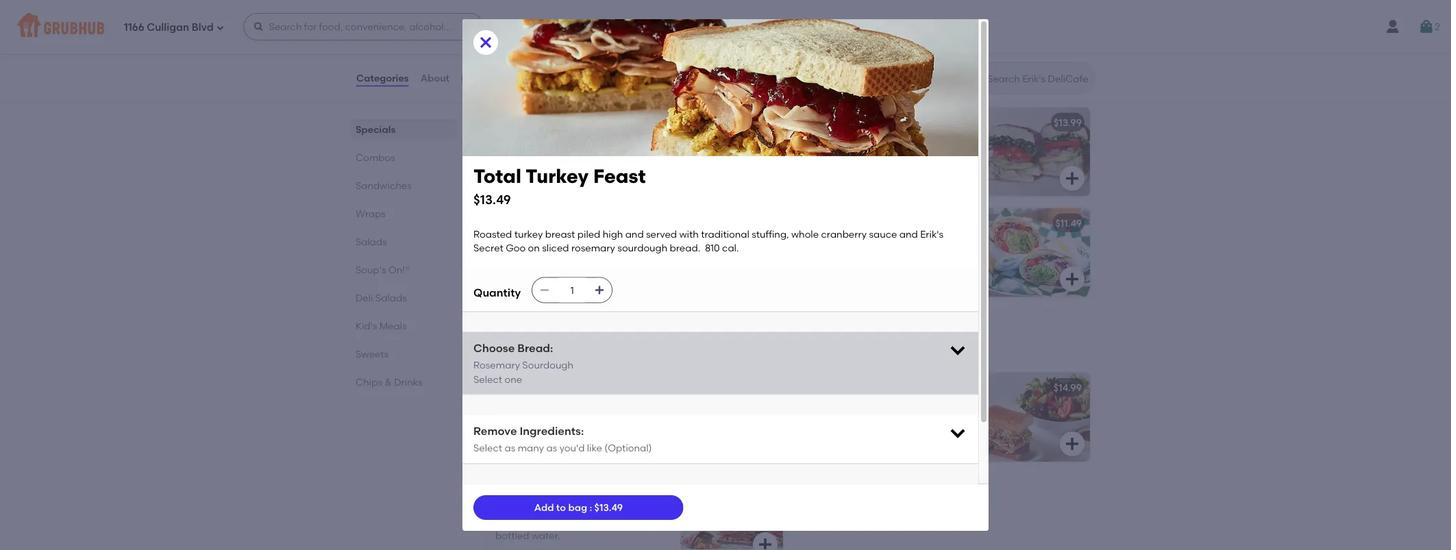Task type: describe. For each thing, give the bounding box(es) containing it.
deli salads tab
[[356, 291, 452, 305]]

0 vertical spatial sandwich
[[824, 382, 871, 394]]

1 horizontal spatial $13.49
[[594, 502, 623, 513]]

beets,
[[578, 237, 607, 248]]

soup's on!®
[[356, 264, 410, 275]]

sweets tab
[[356, 347, 452, 361]]

honey
[[495, 250, 524, 262]]

avocado,
[[802, 150, 846, 161]]

jalapeno
[[823, 178, 864, 189]]

house for meal
[[572, 415, 600, 427]]

chips
[[528, 516, 553, 528]]

on!®
[[388, 264, 410, 275]]

0 horizontal spatial on
[[528, 242, 540, 254]]

deli for half sandwich with character with a bowl of soup or house salad or deli salad.
[[945, 415, 962, 427]]

or inside a whole sandwich with character, a bag of chips and a canned soda or bottled water.
[[648, 516, 658, 528]]

square inside the combos make it a square meal!
[[523, 345, 551, 355]]

1 vertical spatial rosemary
[[571, 242, 615, 254]]

lettuce,
[[541, 237, 576, 248]]

club
[[901, 116, 923, 128]]

(optional)
[[605, 442, 652, 454]]

1 vertical spatial secret
[[473, 242, 504, 254]]

specials for a limited time only.
[[484, 60, 574, 89]]

total turkey feast image
[[680, 107, 783, 196]]

total turkey feast
[[495, 116, 580, 128]]

1 horizontal spatial chicken
[[860, 116, 898, 128]]

remove
[[473, 424, 517, 438]]

meals
[[380, 320, 407, 332]]

bread:
[[517, 341, 553, 355]]

0 vertical spatial erik's
[[624, 164, 648, 175]]

Input item quantity number field
[[557, 278, 587, 302]]

1 horizontal spatial traditional
[[701, 228, 750, 240]]

ranch
[[867, 178, 894, 189]]

salad for square meal
[[603, 415, 628, 427]]

0 vertical spatial piled
[[599, 136, 622, 147]]

a inside chicken breast, bacon, pepper jack, avocado, hot cherry peppers, red bell peppers, onions, tomato, lettuce and jalapeno ranch on a peppered onion roll. served warm.
[[910, 178, 916, 189]]

bowl
[[802, 415, 825, 427]]

quantity
[[473, 286, 521, 299]]

for
[[484, 80, 497, 89]]

0 vertical spatial whole
[[495, 164, 523, 175]]

lettuce
[[939, 164, 972, 175]]

shredded
[[599, 250, 643, 262]]

specials for specials for a limited time only.
[[484, 60, 546, 78]]

baja
[[802, 116, 824, 128]]

+
[[772, 483, 777, 494]]

categories
[[356, 72, 409, 84]]

time
[[536, 80, 554, 89]]

deli
[[356, 292, 373, 304]]

water.
[[532, 530, 560, 541]]

total for total turkey feast $13.49
[[473, 165, 521, 188]]

svg image inside 2 button
[[1418, 19, 1435, 35]]

kid's meals
[[356, 320, 407, 332]]

2 horizontal spatial cal.
[[722, 242, 739, 254]]

of for cup
[[524, 415, 533, 427]]

half sandwich with character with a bowl of soup or house salad or deli salad.
[[802, 401, 969, 441]]

1 vertical spatial bread.
[[670, 242, 700, 254]]

salad for half sandwich combo
[[905, 415, 931, 427]]

of for bag
[[517, 516, 526, 528]]

baja kickin' chicken club
[[802, 116, 923, 128]]

wraps
[[356, 208, 386, 219]]

whole sandwich with character with a cup of soup or house salad or deli salad.
[[495, 401, 664, 441]]

1 vertical spatial turkey
[[514, 228, 543, 240]]

1 vertical spatial served
[[646, 228, 677, 240]]

feast for total turkey feast
[[554, 116, 580, 128]]

0 horizontal spatial traditional
[[550, 150, 599, 161]]

sweet beet salad image
[[680, 208, 783, 297]]

vinaigrette.
[[495, 278, 548, 290]]

of for bowl
[[827, 415, 836, 427]]

0 vertical spatial goo
[[528, 178, 548, 189]]

to
[[556, 502, 566, 513]]

add
[[534, 502, 554, 513]]

0 vertical spatial secret
[[495, 178, 525, 189]]

deli salads
[[356, 292, 407, 304]]

0 vertical spatial stuffing,
[[601, 150, 638, 161]]

canned
[[584, 516, 620, 528]]

on inside chicken breast, bacon, pepper jack, avocado, hot cherry peppers, red bell peppers, onions, tomato, lettuce and jalapeno ranch on a peppered onion roll. served warm.
[[896, 178, 908, 189]]

kickin'
[[826, 116, 858, 128]]

deli for whole sandwich with character with a cup of soup or house salad or deli salad.
[[642, 415, 659, 427]]

1166 culligan blvd
[[124, 21, 214, 34]]

only.
[[556, 80, 574, 89]]

warm.
[[884, 191, 913, 203]]

baja kickin' chicken club image
[[987, 107, 1090, 196]]

560
[[550, 278, 568, 290]]

0 vertical spatial turkey
[[536, 136, 565, 147]]

chips & drinks
[[356, 376, 422, 388]]

0 vertical spatial peppers,
[[898, 150, 939, 161]]

1 horizontal spatial on
[[550, 178, 562, 189]]

cup
[[504, 415, 522, 427]]

&
[[385, 376, 392, 388]]

a inside half sandwich with character with a bowl of soup or house salad or deli salad.
[[963, 401, 969, 413]]

$13.99
[[1054, 116, 1082, 128]]

half for half sandwich with character with a bowl of soup or house salad or deli salad.
[[802, 401, 821, 413]]

breast,
[[843, 136, 875, 147]]

0 horizontal spatial goo
[[506, 242, 526, 254]]

cal. inside arcadian lettuce, beets, gorgonzola, honey maple walnuts, shredded carrots, blueberry pomegranate vinaigrette.  560 cal.
[[570, 278, 587, 290]]

$17.49 +
[[745, 483, 777, 494]]

0 vertical spatial 810
[[580, 191, 595, 203]]

make
[[484, 345, 506, 355]]

0 vertical spatial sourdough
[[495, 191, 545, 203]]

$18.49
[[746, 382, 775, 394]]

1 horizontal spatial sourdough
[[618, 242, 668, 254]]

meal
[[531, 382, 555, 394]]

2 vertical spatial svg image
[[1064, 436, 1081, 452]]

Search Erik's DeliCafe search field
[[986, 72, 1091, 85]]

cherry
[[866, 150, 896, 161]]

sourdough
[[522, 359, 574, 371]]

bag inside a whole sandwich with character, a bag of chips and a canned soda or bottled water.
[[495, 516, 514, 528]]

1166
[[124, 21, 144, 34]]

hot
[[849, 150, 864, 161]]

chips
[[356, 376, 382, 388]]

1 vertical spatial stuffing,
[[752, 228, 789, 240]]

pomegranate
[[580, 264, 645, 276]]

1 vertical spatial square
[[495, 382, 529, 394]]

blvd
[[192, 21, 214, 34]]

meal!
[[553, 345, 575, 355]]

0 vertical spatial roasted
[[495, 136, 534, 147]]

1 horizontal spatial erik's
[[920, 228, 944, 240]]

0 vertical spatial cranberry
[[525, 164, 571, 175]]

soup for cup
[[536, 415, 558, 427]]

square meal
[[495, 382, 555, 394]]

arcadian lettuce, beets, gorgonzola, honey maple walnuts, shredded carrots, blueberry pomegranate vinaigrette.  560 cal.
[[495, 237, 666, 290]]

salads inside tab
[[375, 292, 407, 304]]

turkey for total turkey feast
[[521, 116, 551, 128]]

remove ingredients: select as many as you'd like (optional)
[[473, 424, 652, 454]]

bag
[[495, 483, 514, 494]]

ingredients:
[[520, 424, 584, 438]]

character,
[[604, 502, 654, 514]]

2 as from the left
[[546, 442, 557, 454]]

peppered
[[919, 178, 965, 189]]

0 horizontal spatial served
[[495, 150, 526, 161]]

whole
[[495, 401, 525, 413]]

many
[[518, 442, 544, 454]]

about button
[[420, 53, 450, 103]]

sandwich inside a whole sandwich with character, a bag of chips and a canned soda or bottled water.
[[534, 502, 580, 514]]

1 vertical spatial cranberry
[[821, 228, 867, 240]]

arcadian lettuce, beets, gorgonzola, honey maple walnuts, shredded carrots, blueberry pomegranate vinaigrette.  560 cal. button
[[487, 208, 783, 297]]

2 horizontal spatial $13.49
[[747, 116, 775, 128]]

sandwiches tab
[[356, 178, 452, 193]]

$11.49
[[1056, 217, 1082, 229]]



Task type: locate. For each thing, give the bounding box(es) containing it.
sandwiches
[[356, 180, 412, 191]]

secret
[[495, 178, 525, 189], [473, 242, 504, 254]]

2 sandwich from the left
[[824, 401, 868, 413]]

square up sourdough
[[523, 345, 551, 355]]

1 vertical spatial sauce
[[869, 228, 897, 240]]

soda
[[623, 516, 646, 528]]

1 horizontal spatial peppers,
[[898, 150, 939, 161]]

soup for bowl
[[838, 415, 861, 427]]

stuffing,
[[601, 150, 638, 161], [752, 228, 789, 240]]

0 vertical spatial breast
[[567, 136, 597, 147]]

whole inside a whole sandwich with character, a bag of chips and a canned soda or bottled water.
[[505, 502, 532, 514]]

turkey for total turkey feast $13.49
[[526, 165, 589, 188]]

$13.49 inside total turkey feast $13.49
[[473, 192, 511, 207]]

house down combo
[[875, 415, 903, 427]]

svg image
[[1418, 19, 1435, 35], [948, 340, 967, 359], [1064, 436, 1081, 452]]

and inside a whole sandwich with character, a bag of chips and a canned soda or bottled water.
[[555, 516, 574, 528]]

kid's
[[356, 320, 377, 332]]

1 vertical spatial sourdough
[[618, 242, 668, 254]]

character inside "whole sandwich with character with a cup of soup or house salad or deli salad."
[[596, 401, 642, 413]]

0 horizontal spatial sauce
[[573, 164, 601, 175]]

select down remove
[[473, 442, 502, 454]]

a
[[495, 502, 502, 514]]

goo down total turkey feast
[[528, 178, 548, 189]]

0 vertical spatial roasted turkey breast piled high and served with traditional stuffing, whole cranberry sauce and erik's secret goo on sliced rosemary sourdough bread.  810 cal.
[[495, 136, 666, 203]]

cranberry down total turkey feast
[[525, 164, 571, 175]]

on up warm.
[[896, 178, 908, 189]]

:
[[590, 502, 592, 513]]

soup inside half sandwich with character with a bowl of soup or house salad or deli salad.
[[838, 415, 861, 427]]

sandwich
[[527, 401, 572, 413], [824, 401, 868, 413]]

1 vertical spatial goo
[[506, 242, 526, 254]]

on up lettuce,
[[550, 178, 562, 189]]

1 sandwich from the left
[[527, 401, 572, 413]]

goo up carrots,
[[506, 242, 526, 254]]

1 vertical spatial peppers,
[[821, 164, 862, 175]]

maple
[[526, 250, 556, 262]]

turkey down total turkey feast
[[536, 136, 565, 147]]

turkey
[[521, 116, 551, 128], [526, 165, 589, 188]]

0 vertical spatial sliced
[[564, 178, 591, 189]]

peppers, up tomato, at the top right of page
[[898, 150, 939, 161]]

1 vertical spatial $13.49
[[473, 192, 511, 207]]

0 vertical spatial salads
[[356, 236, 387, 247]]

0 horizontal spatial peppers,
[[821, 164, 862, 175]]

$13.49 up arcadian
[[473, 192, 511, 207]]

specials up limited
[[484, 60, 546, 78]]

total for total turkey feast
[[495, 116, 519, 128]]

cal.
[[598, 191, 614, 203], [722, 242, 739, 254], [570, 278, 587, 290]]

1 salad from the left
[[603, 415, 628, 427]]

total down total turkey feast
[[473, 165, 521, 188]]

1 horizontal spatial goo
[[528, 178, 548, 189]]

1 horizontal spatial bag
[[568, 502, 587, 513]]

1 vertical spatial erik's
[[920, 228, 944, 240]]

specials for specials
[[356, 123, 396, 135]]

rosemary up pomegranate
[[571, 242, 615, 254]]

1 horizontal spatial sandwich
[[824, 382, 871, 394]]

1 vertical spatial sandwich
[[534, 502, 580, 514]]

sandwich for sandwich
[[824, 401, 868, 413]]

salad. inside half sandwich with character with a bowl of soup or house salad or deli salad.
[[802, 429, 830, 441]]

you'd
[[560, 442, 585, 454]]

1 vertical spatial roasted
[[473, 228, 512, 240]]

turkey inside total turkey feast $13.49
[[526, 165, 589, 188]]

blueberry
[[533, 264, 578, 276]]

combos for combos make it a square meal!
[[484, 326, 545, 343]]

roasted down total turkey feast
[[495, 136, 534, 147]]

specials up combos "tab"
[[356, 123, 396, 135]]

walnuts,
[[558, 250, 597, 262]]

combos tab
[[356, 150, 452, 164]]

bag lunch
[[495, 483, 545, 494]]

like
[[587, 442, 602, 454]]

onion
[[802, 191, 828, 203]]

and inside chicken breast, bacon, pepper jack, avocado, hot cherry peppers, red bell peppers, onions, tomato, lettuce and jalapeno ranch on a peppered onion roll. served warm.
[[802, 178, 821, 189]]

combos
[[356, 151, 395, 163], [484, 326, 545, 343]]

sandwich inside half sandwich with character with a bowl of soup or house salad or deli salad.
[[824, 401, 868, 413]]

character inside half sandwich with character with a bowl of soup or house salad or deli salad.
[[892, 401, 939, 413]]

salad. inside "whole sandwich with character with a cup of soup or house salad or deli salad."
[[495, 429, 524, 441]]

2 select from the top
[[473, 442, 502, 454]]

$13.49
[[747, 116, 775, 128], [473, 192, 511, 207], [594, 502, 623, 513]]

1 half from the top
[[802, 382, 822, 394]]

soup inside "whole sandwich with character with a cup of soup or house salad or deli salad."
[[536, 415, 558, 427]]

1 house from the left
[[572, 415, 600, 427]]

1 vertical spatial salads
[[375, 292, 407, 304]]

1 character from the left
[[596, 401, 642, 413]]

salad inside "whole sandwich with character with a cup of soup or house salad or deli salad."
[[603, 415, 628, 427]]

house for sandwich
[[875, 415, 903, 427]]

soup
[[536, 415, 558, 427], [838, 415, 861, 427]]

with inside a whole sandwich with character, a bag of chips and a canned soda or bottled water.
[[582, 502, 602, 514]]

810
[[580, 191, 595, 203], [705, 242, 720, 254]]

select
[[473, 373, 502, 385], [473, 442, 502, 454]]

2 horizontal spatial on
[[896, 178, 908, 189]]

1 vertical spatial feast
[[593, 165, 646, 188]]

combos inside combos "tab"
[[356, 151, 395, 163]]

1 vertical spatial roasted turkey breast piled high and served with traditional stuffing, whole cranberry sauce and erik's secret goo on sliced rosemary sourdough bread.  810 cal.
[[473, 228, 946, 254]]

total down limited
[[495, 116, 519, 128]]

1 vertical spatial piled
[[577, 228, 600, 240]]

1 horizontal spatial sauce
[[869, 228, 897, 240]]

half sandwich combo image
[[987, 373, 1090, 462]]

character for square meal
[[596, 401, 642, 413]]

0 vertical spatial total
[[495, 116, 519, 128]]

sandwich for meal
[[527, 401, 572, 413]]

2 salad from the left
[[905, 415, 931, 427]]

salads tab
[[356, 234, 452, 249]]

deli inside "whole sandwich with character with a cup of soup or house salad or deli salad."
[[642, 415, 659, 427]]

roasted
[[495, 136, 534, 147], [473, 228, 512, 240]]

search icon image
[[965, 70, 982, 86]]

sandwich down meal
[[527, 401, 572, 413]]

0 vertical spatial cal.
[[598, 191, 614, 203]]

0 vertical spatial svg image
[[1418, 19, 1435, 35]]

kid's meals tab
[[356, 319, 452, 333]]

sliced up blueberry
[[542, 242, 569, 254]]

1 horizontal spatial high
[[625, 136, 645, 147]]

of inside half sandwich with character with a bowl of soup or house salad or deli salad.
[[827, 415, 836, 427]]

0 horizontal spatial cranberry
[[525, 164, 571, 175]]

soup up many
[[536, 415, 558, 427]]

0 horizontal spatial soup
[[536, 415, 558, 427]]

$11.49 button
[[794, 208, 1090, 297]]

add to bag : $13.49
[[534, 502, 623, 513]]

$17.49
[[745, 483, 772, 494]]

breast down total turkey feast
[[567, 136, 597, 147]]

salad. down cup
[[495, 429, 524, 441]]

1 horizontal spatial character
[[892, 401, 939, 413]]

specials
[[484, 60, 546, 78], [356, 123, 396, 135]]

1 vertical spatial cal.
[[722, 242, 739, 254]]

combos inside the combos make it a square meal!
[[484, 326, 545, 343]]

secret up carrots,
[[473, 242, 504, 254]]

red
[[941, 150, 957, 161]]

square
[[523, 345, 551, 355], [495, 382, 529, 394]]

0 vertical spatial feast
[[554, 116, 580, 128]]

house inside half sandwich with character with a bowl of soup or house salad or deli salad.
[[875, 415, 903, 427]]

feast down only.
[[554, 116, 580, 128]]

bag lunch image
[[680, 473, 783, 550]]

2 button
[[1418, 14, 1440, 39]]

1 vertical spatial sliced
[[542, 242, 569, 254]]

jack,
[[949, 136, 970, 147]]

whole down total turkey feast
[[495, 164, 523, 175]]

1 vertical spatial total
[[473, 165, 521, 188]]

2
[[1435, 21, 1440, 32]]

vegan market wrap image
[[987, 208, 1090, 297]]

soup down half sandwich combo
[[838, 415, 861, 427]]

sandwich up chips
[[534, 502, 580, 514]]

turkey down the time
[[521, 116, 551, 128]]

specials inside specials for a limited time only.
[[484, 60, 546, 78]]

sourdough up pomegranate
[[618, 242, 668, 254]]

salad down combo
[[905, 415, 931, 427]]

half for half sandwich combo
[[802, 382, 822, 394]]

1 vertical spatial svg image
[[948, 340, 967, 359]]

salads inside tab
[[356, 236, 387, 247]]

reviews
[[461, 72, 499, 84]]

1 horizontal spatial svg image
[[1064, 436, 1081, 452]]

2 salad. from the left
[[802, 429, 830, 441]]

total inside total turkey feast $13.49
[[473, 165, 521, 188]]

0 horizontal spatial salad.
[[495, 429, 524, 441]]

sandwich left combo
[[824, 382, 871, 394]]

rosemary
[[593, 178, 637, 189], [571, 242, 615, 254]]

1 horizontal spatial salad.
[[802, 429, 830, 441]]

1 vertical spatial combos
[[484, 326, 545, 343]]

house inside "whole sandwich with character with a cup of soup or house salad or deli salad."
[[572, 415, 600, 427]]

1 vertical spatial whole
[[791, 228, 819, 240]]

0 horizontal spatial combos
[[356, 151, 395, 163]]

0 vertical spatial bread.
[[548, 191, 578, 203]]

half inside half sandwich with character with a bowl of soup or house salad or deli salad.
[[802, 401, 821, 413]]

1 horizontal spatial combos
[[484, 326, 545, 343]]

1 horizontal spatial cranberry
[[821, 228, 867, 240]]

chicken
[[860, 116, 898, 128], [802, 136, 840, 147]]

character down combo
[[892, 401, 939, 413]]

cranberry down the roll.
[[821, 228, 867, 240]]

one
[[505, 373, 522, 385]]

square up whole
[[495, 382, 529, 394]]

1 vertical spatial turkey
[[526, 165, 589, 188]]

of up bottled
[[517, 516, 526, 528]]

1 horizontal spatial cal.
[[598, 191, 614, 203]]

1 deli from the left
[[642, 415, 659, 427]]

1 horizontal spatial specials
[[484, 60, 546, 78]]

sweets
[[356, 348, 389, 360]]

1 as from the left
[[505, 442, 515, 454]]

house up like
[[572, 415, 600, 427]]

piled up the walnuts,
[[577, 228, 600, 240]]

a inside specials for a limited time only.
[[499, 80, 504, 89]]

high
[[625, 136, 645, 147], [603, 228, 623, 240]]

turkey up maple on the top left of page
[[514, 228, 543, 240]]

1 horizontal spatial stuffing,
[[752, 228, 789, 240]]

1 salad. from the left
[[495, 429, 524, 441]]

salad. for cup
[[495, 429, 524, 441]]

bell
[[802, 164, 819, 175]]

deli
[[642, 415, 659, 427], [945, 415, 962, 427]]

rosemary up "gorgonzola,"
[[593, 178, 637, 189]]

1 select from the top
[[473, 373, 502, 385]]

0 vertical spatial half
[[802, 382, 822, 394]]

a inside "whole sandwich with character with a cup of soup or house salad or deli salad."
[[495, 415, 502, 427]]

0 vertical spatial high
[[625, 136, 645, 147]]

character for half sandwich combo
[[892, 401, 939, 413]]

2 half from the top
[[802, 401, 821, 413]]

salad up (optional) on the left bottom of the page
[[603, 415, 628, 427]]

sliced up beets,
[[564, 178, 591, 189]]

1 vertical spatial breast
[[545, 228, 575, 240]]

about
[[420, 72, 450, 84]]

combos make it a square meal!
[[484, 326, 575, 355]]

bag left :
[[568, 502, 587, 513]]

choose
[[473, 341, 515, 355]]

$13.49 left the baja
[[747, 116, 775, 128]]

choose bread: rosemary sourdough select one
[[473, 341, 574, 385]]

sauce
[[573, 164, 601, 175], [869, 228, 897, 240]]

half sandwich combo
[[802, 382, 908, 394]]

onions,
[[865, 164, 898, 175]]

square meal image
[[680, 373, 783, 462]]

specials tab
[[356, 122, 452, 136]]

chips & drinks tab
[[356, 375, 452, 389]]

salad. down the bowl
[[802, 429, 830, 441]]

main navigation navigation
[[0, 0, 1451, 53]]

bag down a
[[495, 516, 514, 528]]

0 vertical spatial chicken
[[860, 116, 898, 128]]

1 horizontal spatial bread.
[[670, 242, 700, 254]]

0 vertical spatial combos
[[356, 151, 395, 163]]

0 horizontal spatial chicken
[[802, 136, 840, 147]]

lunch
[[517, 483, 545, 494]]

0 vertical spatial sauce
[[573, 164, 601, 175]]

2 deli from the left
[[945, 415, 962, 427]]

of inside a whole sandwich with character, a bag of chips and a canned soda or bottled water.
[[517, 516, 526, 528]]

0 horizontal spatial high
[[603, 228, 623, 240]]

culligan
[[147, 21, 189, 34]]

salads up soup's
[[356, 236, 387, 247]]

character up (optional) on the left bottom of the page
[[596, 401, 642, 413]]

salad.
[[495, 429, 524, 441], [802, 429, 830, 441]]

2 house from the left
[[875, 415, 903, 427]]

combos for combos
[[356, 151, 395, 163]]

feast inside total turkey feast $13.49
[[593, 165, 646, 188]]

salad. for bowl
[[802, 429, 830, 441]]

on left lettuce,
[[528, 242, 540, 254]]

feast for total turkey feast $13.49
[[593, 165, 646, 188]]

0 horizontal spatial as
[[505, 442, 515, 454]]

whole down the onion on the top of page
[[791, 228, 819, 240]]

soup's on!® tab
[[356, 262, 452, 277]]

categories button
[[356, 53, 410, 103]]

breast up the walnuts,
[[545, 228, 575, 240]]

0 horizontal spatial feast
[[554, 116, 580, 128]]

1 horizontal spatial served
[[646, 228, 677, 240]]

0 horizontal spatial svg image
[[948, 340, 967, 359]]

0 vertical spatial served
[[495, 150, 526, 161]]

feast up "gorgonzola,"
[[593, 165, 646, 188]]

2 soup from the left
[[838, 415, 861, 427]]

a whole sandwich with character, a bag of chips and a canned soda or bottled water.
[[495, 502, 663, 541]]

salads right deli
[[375, 292, 407, 304]]

1 vertical spatial high
[[603, 228, 623, 240]]

chicken breast, bacon, pepper jack, avocado, hot cherry peppers, red bell peppers, onions, tomato, lettuce and jalapeno ranch on a peppered onion roll. served warm.
[[802, 136, 972, 203]]

combos up the sandwiches
[[356, 151, 395, 163]]

2 vertical spatial $13.49
[[594, 502, 623, 513]]

combo
[[873, 382, 908, 394]]

salad inside half sandwich with character with a bowl of soup or house salad or deli salad.
[[905, 415, 931, 427]]

$13.49 up canned
[[594, 502, 623, 513]]

a inside the combos make it a square meal!
[[515, 345, 521, 355]]

select inside remove ingredients: select as many as you'd like (optional)
[[473, 442, 502, 454]]

0 horizontal spatial salad
[[603, 415, 628, 427]]

1 vertical spatial bag
[[495, 516, 514, 528]]

0 horizontal spatial erik's
[[624, 164, 648, 175]]

total
[[495, 116, 519, 128], [473, 165, 521, 188]]

sourdough up arcadian
[[495, 191, 545, 203]]

or
[[561, 415, 570, 427], [631, 415, 640, 427], [863, 415, 873, 427], [933, 415, 943, 427], [648, 516, 658, 528]]

roll.
[[831, 191, 847, 203]]

whole down bag lunch
[[505, 502, 532, 514]]

$14.99
[[1054, 382, 1082, 394]]

1 vertical spatial select
[[473, 442, 502, 454]]

0 horizontal spatial sandwich
[[534, 502, 580, 514]]

0 vertical spatial traditional
[[550, 150, 599, 161]]

drinks
[[394, 376, 422, 388]]

sourdough
[[495, 191, 545, 203], [618, 242, 668, 254]]

wraps tab
[[356, 206, 452, 221]]

0 horizontal spatial character
[[596, 401, 642, 413]]

whole
[[495, 164, 523, 175], [791, 228, 819, 240], [505, 502, 532, 514]]

chicken up bacon,
[[860, 116, 898, 128]]

0 horizontal spatial cal.
[[570, 278, 587, 290]]

sandwich down half sandwich combo
[[824, 401, 868, 413]]

sandwich inside "whole sandwich with character with a cup of soup or house salad or deli salad."
[[527, 401, 572, 413]]

goo
[[528, 178, 548, 189], [506, 242, 526, 254]]

select inside choose bread: rosemary sourdough select one
[[473, 373, 502, 385]]

specials inside tab
[[356, 123, 396, 135]]

half
[[802, 382, 822, 394], [802, 401, 821, 413]]

piled up total turkey feast $13.49
[[599, 136, 622, 147]]

secret up arcadian
[[495, 178, 525, 189]]

2 character from the left
[[892, 401, 939, 413]]

0 horizontal spatial bag
[[495, 516, 514, 528]]

combos up it
[[484, 326, 545, 343]]

deli inside half sandwich with character with a bowl of soup or house salad or deli salad.
[[945, 415, 962, 427]]

peppers, up jalapeno
[[821, 164, 862, 175]]

0 horizontal spatial sandwich
[[527, 401, 572, 413]]

as down ingredients:
[[546, 442, 557, 454]]

of right the bowl
[[827, 415, 836, 427]]

turkey down total turkey feast
[[526, 165, 589, 188]]

0 vertical spatial rosemary
[[593, 178, 637, 189]]

bread. right "gorgonzola,"
[[670, 242, 700, 254]]

1 vertical spatial 810
[[705, 242, 720, 254]]

bread. up lettuce,
[[548, 191, 578, 203]]

0 vertical spatial bag
[[568, 502, 587, 513]]

limited
[[506, 80, 534, 89]]

1 soup from the left
[[536, 415, 558, 427]]

of inside "whole sandwich with character with a cup of soup or house salad or deli salad."
[[524, 415, 533, 427]]

select down the rosemary
[[473, 373, 502, 385]]

roasted up honey
[[473, 228, 512, 240]]

of right cup
[[524, 415, 533, 427]]

as left many
[[505, 442, 515, 454]]

1 vertical spatial traditional
[[701, 228, 750, 240]]

0 vertical spatial specials
[[484, 60, 546, 78]]

served
[[849, 191, 881, 203]]

it
[[508, 345, 513, 355]]

0 vertical spatial square
[[523, 345, 551, 355]]

carrots,
[[495, 264, 531, 276]]

svg image
[[253, 21, 264, 32], [216, 24, 224, 32], [478, 34, 494, 51], [1064, 170, 1081, 187], [1064, 271, 1081, 287], [539, 285, 550, 296], [594, 285, 605, 296], [948, 423, 967, 442], [757, 536, 774, 550]]

chicken up avocado,
[[802, 136, 840, 147]]

chicken inside chicken breast, bacon, pepper jack, avocado, hot cherry peppers, red bell peppers, onions, tomato, lettuce and jalapeno ranch on a peppered onion roll. served warm.
[[802, 136, 840, 147]]

1 horizontal spatial soup
[[838, 415, 861, 427]]

1 horizontal spatial deli
[[945, 415, 962, 427]]

erik's
[[624, 164, 648, 175], [920, 228, 944, 240]]



Task type: vqa. For each thing, say whether or not it's contained in the screenshot.
time
yes



